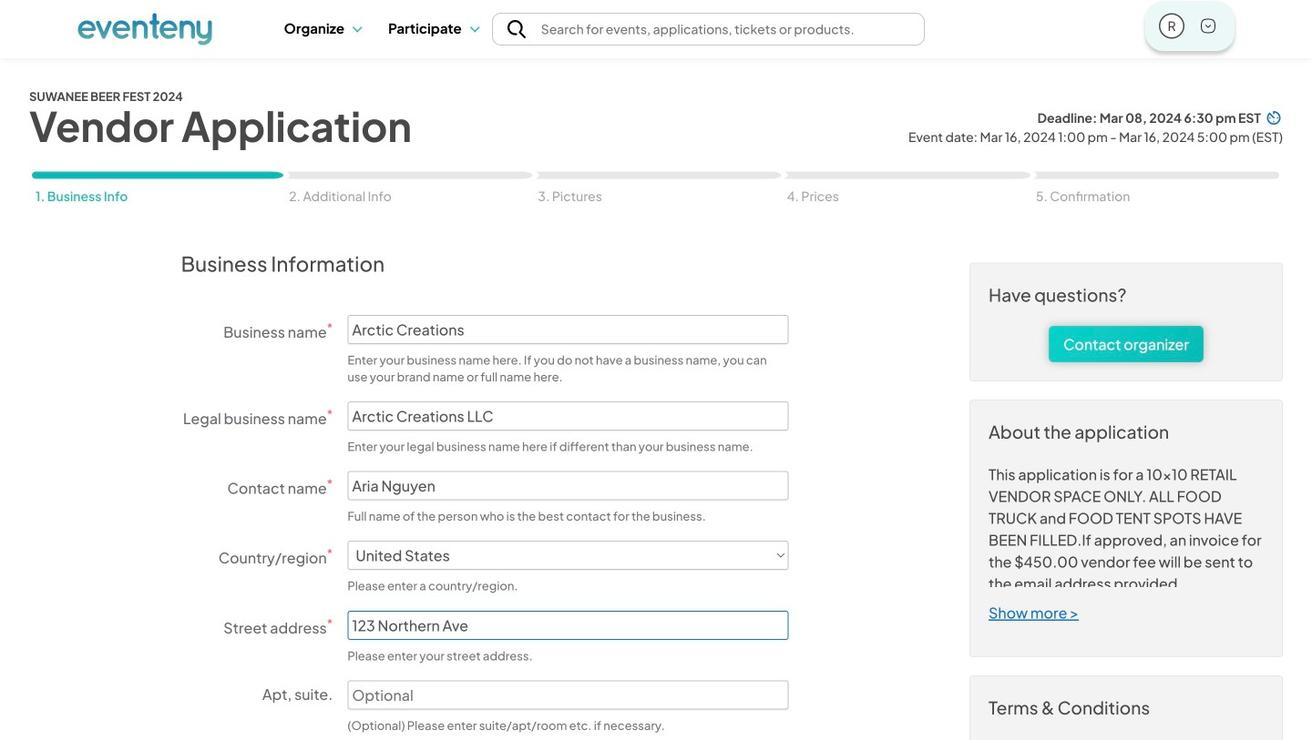 Task type: describe. For each thing, give the bounding box(es) containing it.
search image
[[507, 20, 526, 38]]

ruby element
[[1160, 15, 1183, 37]]

Optional text field
[[347, 681, 788, 710]]



Task type: vqa. For each thing, say whether or not it's contained in the screenshot.
'ruby' element
yes



Task type: locate. For each thing, give the bounding box(es) containing it.
None text field
[[347, 315, 788, 344], [347, 472, 788, 501], [347, 611, 788, 640], [347, 315, 788, 344], [347, 472, 788, 501], [347, 611, 788, 640]]

main element
[[77, 0, 1235, 57]]

eventeny logo image
[[77, 12, 212, 46]]

None text field
[[347, 402, 788, 431]]



